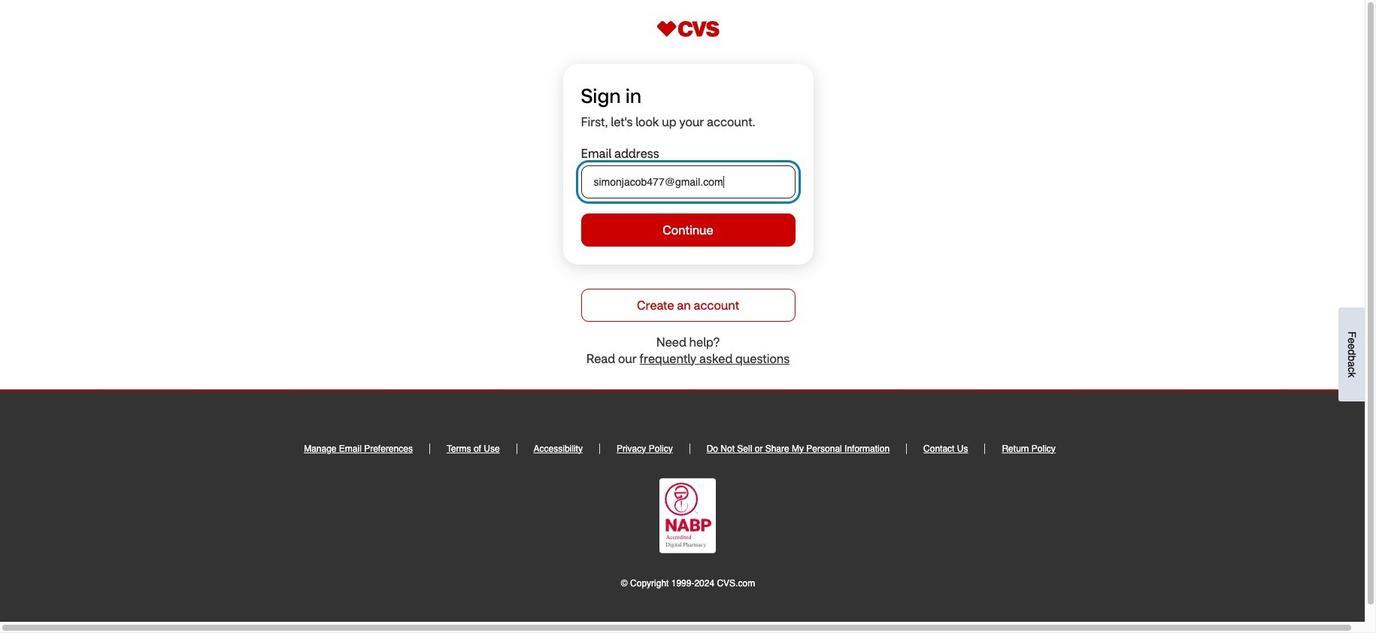 Task type: locate. For each thing, give the bounding box(es) containing it.
footer
[[0, 389, 1377, 634]]



Task type: vqa. For each thing, say whether or not it's contained in the screenshot.
'I'VE' at top
no



Task type: describe. For each thing, give the bounding box(es) containing it.
Email address email field
[[581, 165, 796, 198]]



